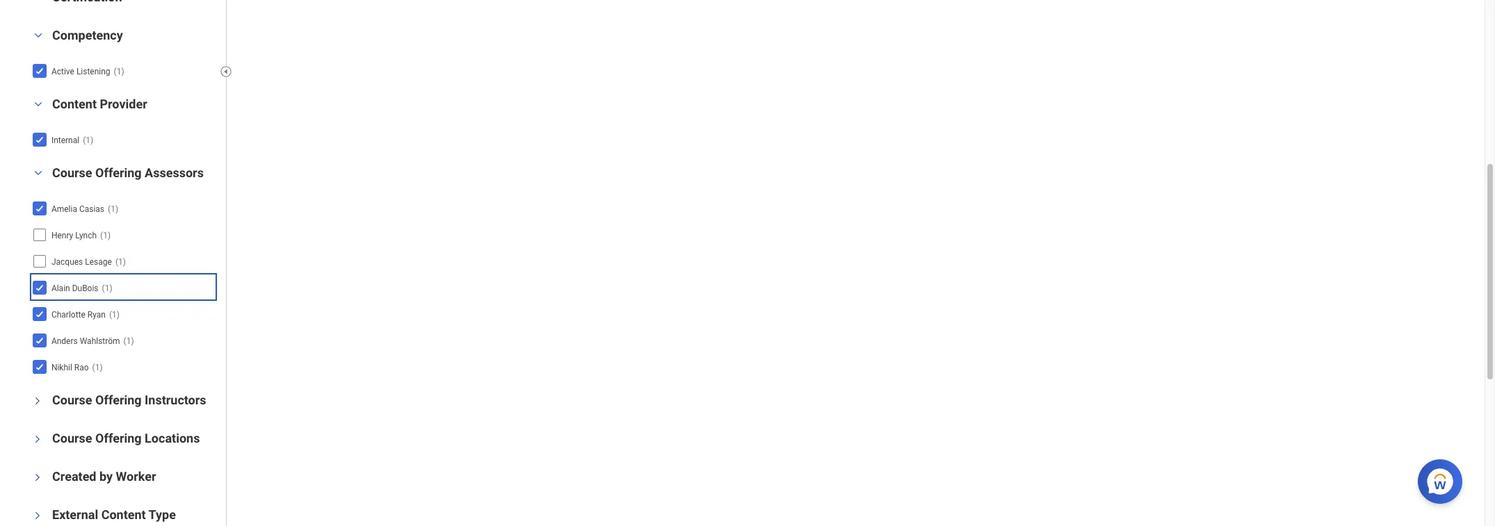 Task type: describe. For each thing, give the bounding box(es) containing it.
assessors
[[145, 165, 204, 180]]

course offering locations
[[52, 431, 200, 446]]

chevron down image for course offering assessors
[[30, 168, 47, 178]]

(1) for charlotte ryan
[[109, 310, 120, 320]]

lynch
[[75, 231, 97, 241]]

chevron down image for course offering locations
[[33, 431, 42, 448]]

casias
[[79, 204, 104, 214]]

(1) for active listening
[[114, 67, 124, 76]]

competency group
[[28, 27, 219, 85]]

(1) for internal
[[83, 136, 93, 145]]

content provider group
[[28, 96, 219, 154]]

competency
[[52, 28, 123, 42]]

provider
[[100, 97, 147, 111]]

henry lynch
[[51, 231, 97, 241]]

(1) for nikhil rao
[[92, 363, 103, 373]]

check small image for nikhil rao
[[31, 359, 48, 375]]

rao
[[74, 363, 89, 373]]

external content type
[[52, 508, 176, 522]]

lesage
[[85, 257, 112, 267]]

course for course offering instructors
[[52, 393, 92, 408]]

(1) for anders wahlström
[[124, 337, 134, 346]]

amelia casias
[[51, 204, 104, 214]]

worker
[[116, 469, 156, 484]]

anders
[[51, 337, 78, 346]]

instructors
[[145, 393, 206, 408]]

chevron down image for content provider
[[30, 99, 47, 109]]

content provider button
[[52, 97, 147, 111]]

chevron down image for external content type
[[33, 508, 42, 524]]

listening
[[76, 67, 110, 76]]

external content type button
[[52, 508, 176, 522]]

content provider
[[52, 97, 147, 111]]

content inside group
[[52, 97, 97, 111]]

by
[[99, 469, 113, 484]]

check small image for anders
[[31, 332, 48, 349]]

chevron down image for course offering instructors
[[33, 393, 42, 410]]

dubois
[[72, 284, 98, 293]]

jacques lesage
[[51, 257, 112, 267]]

henry
[[51, 231, 73, 241]]

offering for instructors
[[95, 393, 142, 408]]



Task type: locate. For each thing, give the bounding box(es) containing it.
alain dubois
[[51, 284, 98, 293]]

external
[[52, 508, 98, 522]]

content left type
[[101, 508, 146, 522]]

check small image left active
[[31, 62, 48, 79]]

(1) right rao
[[92, 363, 103, 373]]

0 vertical spatial course
[[52, 165, 92, 180]]

1 vertical spatial course
[[52, 393, 92, 408]]

locations
[[145, 431, 200, 446]]

alain
[[51, 284, 70, 293]]

1 check small image from the top
[[31, 62, 48, 79]]

created by worker button
[[52, 469, 156, 484]]

check small image for internal
[[31, 131, 48, 148]]

chevron down image for created by worker
[[33, 469, 42, 486]]

chevron down image inside content provider group
[[30, 99, 47, 109]]

course down internal
[[52, 165, 92, 180]]

check small image inside content provider group
[[31, 131, 48, 148]]

content
[[52, 97, 97, 111], [101, 508, 146, 522]]

2 vertical spatial check small image
[[31, 332, 48, 349]]

1 offering from the top
[[95, 165, 142, 180]]

course down nikhil rao
[[52, 393, 92, 408]]

offering
[[95, 165, 142, 180], [95, 393, 142, 408], [95, 431, 142, 446]]

3 check small image from the top
[[31, 306, 48, 323]]

wahlström
[[80, 337, 120, 346]]

charlotte
[[51, 310, 85, 320]]

chevron down image
[[30, 99, 47, 109], [30, 168, 47, 178], [33, 431, 42, 448], [33, 508, 42, 524]]

1 horizontal spatial content
[[101, 508, 146, 522]]

check small image left amelia
[[31, 200, 48, 217]]

check small image left charlotte
[[31, 306, 48, 323]]

(1) right wahlström
[[124, 337, 134, 346]]

offering for locations
[[95, 431, 142, 446]]

anders wahlström
[[51, 337, 120, 346]]

course offering instructors
[[52, 393, 206, 408]]

internal
[[51, 136, 79, 145]]

1 check small image from the top
[[31, 200, 48, 217]]

chevron down image inside competency group
[[30, 30, 47, 40]]

check small image left anders
[[31, 332, 48, 349]]

course offering assessors
[[52, 165, 204, 180]]

course offering locations button
[[52, 431, 200, 446]]

0 vertical spatial offering
[[95, 165, 142, 180]]

1 vertical spatial chevron down image
[[33, 393, 42, 410]]

amelia
[[51, 204, 77, 214]]

(1) for henry lynch
[[100, 231, 111, 241]]

1 vertical spatial content
[[101, 508, 146, 522]]

3 course from the top
[[52, 431, 92, 446]]

1 vertical spatial check small image
[[31, 279, 48, 296]]

3 offering from the top
[[95, 431, 142, 446]]

course offering assessors button
[[52, 165, 204, 180]]

chevron down image inside course offering assessors group
[[30, 168, 47, 178]]

competency button
[[52, 28, 123, 42]]

type
[[149, 508, 176, 522]]

course inside course offering assessors group
[[52, 165, 92, 180]]

4 check small image from the top
[[31, 359, 48, 375]]

(1) right internal
[[83, 136, 93, 145]]

2 vertical spatial course
[[52, 431, 92, 446]]

(1) inside content provider group
[[83, 136, 93, 145]]

course offering instructors button
[[52, 393, 206, 408]]

content down "active listening"
[[52, 97, 97, 111]]

jacques
[[51, 257, 83, 267]]

(1) right "dubois"
[[102, 284, 112, 293]]

3 check small image from the top
[[31, 332, 48, 349]]

0 horizontal spatial content
[[52, 97, 97, 111]]

nikhil
[[51, 363, 72, 373]]

(1) right lynch
[[100, 231, 111, 241]]

(1) for alain dubois
[[102, 284, 112, 293]]

offering inside group
[[95, 165, 142, 180]]

(1) right lesage on the left of page
[[115, 257, 126, 267]]

check small image left alain
[[31, 279, 48, 296]]

0 vertical spatial check small image
[[31, 200, 48, 217]]

(1) right ryan
[[109, 310, 120, 320]]

offering down course offering instructors
[[95, 431, 142, 446]]

2 offering from the top
[[95, 393, 142, 408]]

created
[[52, 469, 96, 484]]

offering up casias
[[95, 165, 142, 180]]

check small image for amelia
[[31, 200, 48, 217]]

2 vertical spatial offering
[[95, 431, 142, 446]]

(1) inside competency group
[[114, 67, 124, 76]]

check small image for charlotte ryan
[[31, 306, 48, 323]]

check small image left internal
[[31, 131, 48, 148]]

(1) for amelia casias
[[108, 204, 118, 214]]

chevron down image for competency
[[30, 30, 47, 40]]

active listening
[[51, 67, 110, 76]]

2 course from the top
[[52, 393, 92, 408]]

check small image
[[31, 62, 48, 79], [31, 131, 48, 148], [31, 306, 48, 323], [31, 359, 48, 375]]

2 vertical spatial chevron down image
[[33, 469, 42, 486]]

course up 'created'
[[52, 431, 92, 446]]

check small image left nikhil
[[31, 359, 48, 375]]

(1) right listening
[[114, 67, 124, 76]]

(1)
[[114, 67, 124, 76], [83, 136, 93, 145], [108, 204, 118, 214], [100, 231, 111, 241], [115, 257, 126, 267], [102, 284, 112, 293], [109, 310, 120, 320], [124, 337, 134, 346], [92, 363, 103, 373]]

offering up the course offering locations
[[95, 393, 142, 408]]

2 check small image from the top
[[31, 131, 48, 148]]

course
[[52, 165, 92, 180], [52, 393, 92, 408], [52, 431, 92, 446]]

check small image
[[31, 200, 48, 217], [31, 279, 48, 296], [31, 332, 48, 349]]

course offering assessors group
[[28, 165, 219, 382]]

created by worker
[[52, 469, 156, 484]]

course offering assessors tree
[[31, 197, 214, 379]]

check small image for alain
[[31, 279, 48, 296]]

1 vertical spatial offering
[[95, 393, 142, 408]]

check small image for active listening
[[31, 62, 48, 79]]

charlotte ryan
[[51, 310, 106, 320]]

0 vertical spatial chevron down image
[[30, 30, 47, 40]]

2 check small image from the top
[[31, 279, 48, 296]]

course for course offering assessors
[[52, 165, 92, 180]]

ryan
[[88, 310, 106, 320]]

chevron down image
[[30, 30, 47, 40], [33, 393, 42, 410], [33, 469, 42, 486]]

offering for assessors
[[95, 165, 142, 180]]

nikhil rao
[[51, 363, 89, 373]]

(1) for jacques lesage
[[115, 257, 126, 267]]

0 vertical spatial content
[[52, 97, 97, 111]]

1 course from the top
[[52, 165, 92, 180]]

course for course offering locations
[[52, 431, 92, 446]]

(1) right casias
[[108, 204, 118, 214]]

active
[[51, 67, 74, 76]]



Task type: vqa. For each thing, say whether or not it's contained in the screenshot.
Course to the middle
yes



